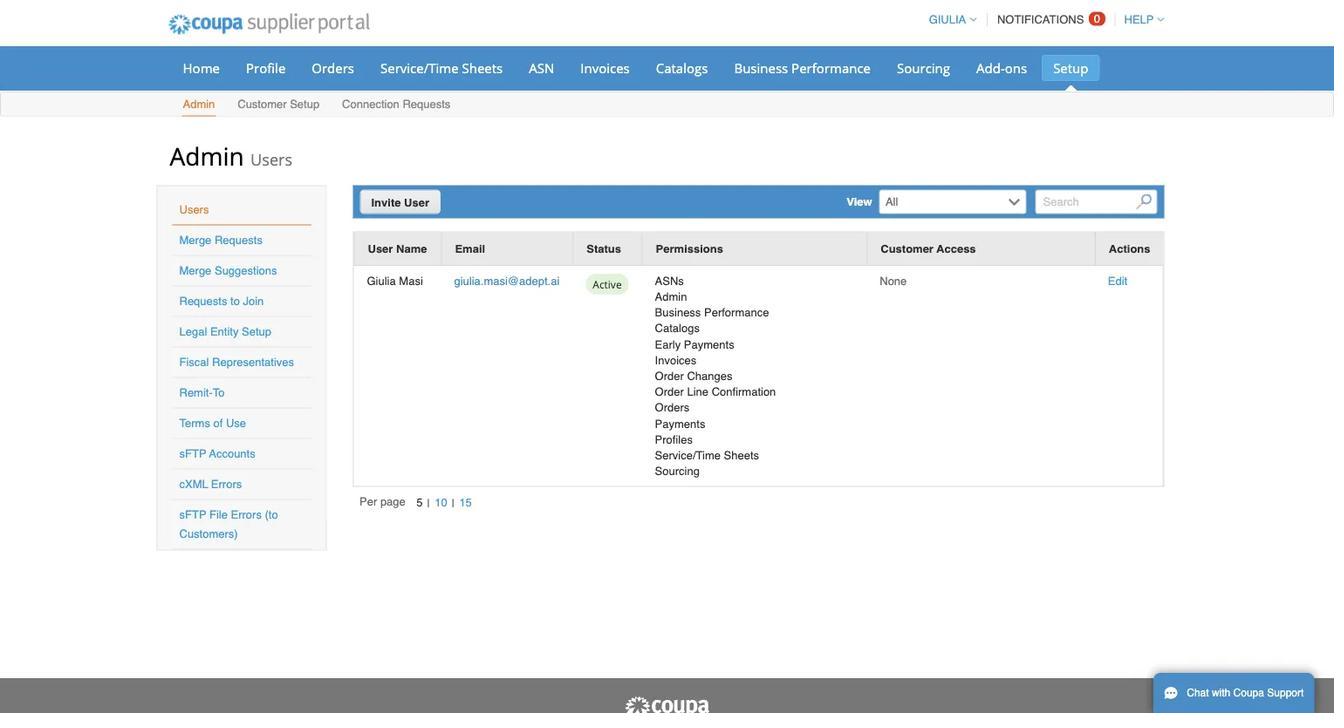Task type: locate. For each thing, give the bounding box(es) containing it.
1 vertical spatial navigation
[[360, 494, 476, 513]]

requests left to
[[179, 295, 227, 308]]

business
[[734, 59, 788, 77], [655, 306, 701, 319]]

0 horizontal spatial setup
[[242, 325, 271, 339]]

order left line
[[655, 386, 684, 399]]

active button
[[586, 273, 629, 300]]

1 horizontal spatial navigation
[[921, 3, 1164, 37]]

terms of use
[[179, 417, 246, 430]]

navigation containing notifications 0
[[921, 3, 1164, 37]]

with
[[1212, 688, 1231, 700]]

1 vertical spatial giulia
[[367, 274, 396, 288]]

sftp accounts link
[[179, 448, 255, 461]]

service/time up connection requests
[[380, 59, 459, 77]]

home
[[183, 59, 220, 77]]

sftp accounts
[[179, 448, 255, 461]]

1 horizontal spatial sourcing
[[897, 59, 950, 77]]

0 vertical spatial giulia
[[929, 13, 966, 26]]

sftp
[[179, 448, 206, 461], [179, 509, 206, 522]]

1 horizontal spatial coupa supplier portal image
[[623, 696, 711, 714]]

use
[[226, 417, 246, 430]]

errors
[[211, 478, 242, 491], [231, 509, 262, 522]]

0 vertical spatial merge
[[179, 234, 211, 247]]

|
[[427, 497, 430, 510], [452, 497, 455, 510]]

terms
[[179, 417, 210, 430]]

1 horizontal spatial users
[[250, 148, 292, 170]]

status
[[587, 243, 621, 256]]

2 order from the top
[[655, 386, 684, 399]]

name
[[396, 243, 427, 256]]

permissions
[[656, 243, 723, 256]]

errors inside sftp file errors (to customers)
[[231, 509, 262, 522]]

customer
[[238, 98, 287, 111], [881, 243, 934, 256]]

view
[[847, 195, 872, 209]]

0 horizontal spatial sourcing
[[655, 465, 700, 478]]

0 horizontal spatial performance
[[704, 306, 769, 319]]

0 vertical spatial coupa supplier portal image
[[157, 3, 381, 46]]

actions
[[1109, 242, 1150, 255]]

sheets left asn
[[462, 59, 503, 77]]

merge suggestions link
[[179, 264, 277, 277]]

1 vertical spatial customer
[[881, 243, 934, 256]]

admin for admin
[[183, 98, 215, 111]]

coupa supplier portal image
[[157, 3, 381, 46], [623, 696, 711, 714]]

sftp up customers)
[[179, 509, 206, 522]]

setup down notifications 0
[[1053, 59, 1088, 77]]

invoices
[[580, 59, 630, 77], [655, 354, 697, 367]]

requests
[[403, 98, 451, 111], [215, 234, 263, 247], [179, 295, 227, 308]]

requests up the suggestions
[[215, 234, 263, 247]]

catalogs inside asns admin business performance catalogs early payments invoices order changes order line confirmation orders payments profiles service/time sheets sourcing
[[655, 322, 700, 335]]

giulia masi
[[367, 274, 423, 288]]

1 vertical spatial merge
[[179, 264, 211, 277]]

sftp up cxml
[[179, 448, 206, 461]]

remit-to link
[[179, 387, 225, 400]]

1 | from the left
[[427, 497, 430, 510]]

admin down asns
[[655, 290, 687, 303]]

1 vertical spatial requests
[[215, 234, 263, 247]]

0 vertical spatial order
[[655, 370, 684, 383]]

1 vertical spatial coupa supplier portal image
[[623, 696, 711, 714]]

catalogs
[[656, 59, 708, 77], [655, 322, 700, 335]]

order
[[655, 370, 684, 383], [655, 386, 684, 399]]

to
[[230, 295, 240, 308]]

0 horizontal spatial invoices
[[580, 59, 630, 77]]

merge
[[179, 234, 211, 247], [179, 264, 211, 277]]

orders down line
[[655, 401, 690, 415]]

user right invite
[[404, 196, 429, 209]]

1 vertical spatial sheets
[[724, 449, 759, 462]]

1 horizontal spatial |
[[452, 497, 455, 510]]

orders up connection
[[312, 59, 354, 77]]

0 vertical spatial service/time
[[380, 59, 459, 77]]

payments
[[684, 338, 734, 351], [655, 417, 705, 430]]

1 horizontal spatial orders
[[655, 401, 690, 415]]

merge down merge requests link
[[179, 264, 211, 277]]

merge for merge suggestions
[[179, 264, 211, 277]]

| right 5
[[427, 497, 430, 510]]

1 horizontal spatial user
[[404, 196, 429, 209]]

requests for connection requests
[[403, 98, 451, 111]]

sourcing down 'profiles'
[[655, 465, 700, 478]]

customer setup
[[238, 98, 320, 111]]

admin users
[[170, 139, 292, 172]]

0 horizontal spatial service/time
[[380, 59, 459, 77]]

profile link
[[235, 55, 297, 81]]

1 horizontal spatial invoices
[[655, 354, 697, 367]]

none
[[880, 274, 907, 288]]

1 horizontal spatial sheets
[[724, 449, 759, 462]]

| right 10 in the bottom left of the page
[[452, 497, 455, 510]]

orders
[[312, 59, 354, 77], [655, 401, 690, 415]]

sourcing
[[897, 59, 950, 77], [655, 465, 700, 478]]

setup
[[1053, 59, 1088, 77], [290, 98, 320, 111], [242, 325, 271, 339]]

representatives
[[212, 356, 294, 369]]

sheets down confirmation
[[724, 449, 759, 462]]

10 button
[[430, 494, 452, 512]]

customer inside button
[[881, 243, 934, 256]]

page
[[380, 495, 406, 508]]

0 vertical spatial sheets
[[462, 59, 503, 77]]

service/time sheets
[[380, 59, 503, 77]]

errors down 'accounts'
[[211, 478, 242, 491]]

2 vertical spatial setup
[[242, 325, 271, 339]]

order down early
[[655, 370, 684, 383]]

0 vertical spatial business
[[734, 59, 788, 77]]

1 horizontal spatial setup
[[290, 98, 320, 111]]

1 horizontal spatial performance
[[791, 59, 871, 77]]

file
[[209, 509, 228, 522]]

1 vertical spatial service/time
[[655, 449, 721, 462]]

0 vertical spatial users
[[250, 148, 292, 170]]

1 vertical spatial user
[[368, 243, 393, 256]]

1 horizontal spatial customer
[[881, 243, 934, 256]]

0 vertical spatial user
[[404, 196, 429, 209]]

0 vertical spatial admin
[[183, 98, 215, 111]]

sourcing down giulia link
[[897, 59, 950, 77]]

1 sftp from the top
[[179, 448, 206, 461]]

user left the name
[[368, 243, 393, 256]]

merge down the users link on the top left of page
[[179, 234, 211, 247]]

ons
[[1005, 59, 1027, 77]]

errors left (to
[[231, 509, 262, 522]]

admin inside asns admin business performance catalogs early payments invoices order changes order line confirmation orders payments profiles service/time sheets sourcing
[[655, 290, 687, 303]]

sheets
[[462, 59, 503, 77], [724, 449, 759, 462]]

0 vertical spatial orders
[[312, 59, 354, 77]]

10
[[435, 497, 447, 510]]

payments up 'profiles'
[[655, 417, 705, 430]]

legal
[[179, 325, 207, 339]]

1 horizontal spatial business
[[734, 59, 788, 77]]

per page
[[360, 495, 406, 508]]

status button
[[587, 240, 621, 258]]

giulia
[[929, 13, 966, 26], [367, 274, 396, 288]]

navigation
[[921, 3, 1164, 37], [360, 494, 476, 513]]

1 order from the top
[[655, 370, 684, 383]]

1 vertical spatial sftp
[[179, 509, 206, 522]]

requests inside the connection requests link
[[403, 98, 451, 111]]

customer up none
[[881, 243, 934, 256]]

sftp file errors (to customers)
[[179, 509, 278, 541]]

users down "customer setup" link
[[250, 148, 292, 170]]

fiscal
[[179, 356, 209, 369]]

5 button
[[412, 494, 427, 512]]

View text field
[[881, 191, 1004, 213]]

users
[[250, 148, 292, 170], [179, 203, 209, 216]]

entity
[[210, 325, 239, 339]]

business down asns
[[655, 306, 701, 319]]

customer for customer setup
[[238, 98, 287, 111]]

1 vertical spatial errors
[[231, 509, 262, 522]]

payments up changes
[[684, 338, 734, 351]]

5
[[416, 497, 423, 510]]

2 horizontal spatial setup
[[1053, 59, 1088, 77]]

line
[[687, 386, 709, 399]]

service/time down 'profiles'
[[655, 449, 721, 462]]

15
[[459, 497, 472, 510]]

cxml
[[179, 478, 208, 491]]

1 vertical spatial catalogs
[[655, 322, 700, 335]]

1 vertical spatial orders
[[655, 401, 690, 415]]

user
[[404, 196, 429, 209], [368, 243, 393, 256]]

1 vertical spatial order
[[655, 386, 684, 399]]

invoices down early
[[655, 354, 697, 367]]

giulia up the sourcing link
[[929, 13, 966, 26]]

0 vertical spatial sourcing
[[897, 59, 950, 77]]

performance
[[791, 59, 871, 77], [704, 306, 769, 319]]

0 horizontal spatial giulia
[[367, 274, 396, 288]]

merge requests link
[[179, 234, 263, 247]]

0 vertical spatial requests
[[403, 98, 451, 111]]

to
[[213, 387, 225, 400]]

0 vertical spatial invoices
[[580, 59, 630, 77]]

1 vertical spatial setup
[[290, 98, 320, 111]]

merge for merge requests
[[179, 234, 211, 247]]

changes
[[687, 370, 732, 383]]

0 horizontal spatial customer
[[238, 98, 287, 111]]

giulia left masi
[[367, 274, 396, 288]]

1 horizontal spatial service/time
[[655, 449, 721, 462]]

asn link
[[518, 55, 566, 81]]

0 horizontal spatial business
[[655, 306, 701, 319]]

1 vertical spatial business
[[655, 306, 701, 319]]

chat with coupa support
[[1187, 688, 1304, 700]]

1 horizontal spatial giulia
[[929, 13, 966, 26]]

customer down the profile link
[[238, 98, 287, 111]]

admin down 'home' link
[[183, 98, 215, 111]]

1 vertical spatial performance
[[704, 306, 769, 319]]

1 vertical spatial sourcing
[[655, 465, 700, 478]]

setup down join
[[242, 325, 271, 339]]

user inside button
[[368, 243, 393, 256]]

1 vertical spatial admin
[[170, 139, 244, 172]]

setup down orders link
[[290, 98, 320, 111]]

business right "catalogs" link
[[734, 59, 788, 77]]

invoices right asn
[[580, 59, 630, 77]]

performance inside asns admin business performance catalogs early payments invoices order changes order line confirmation orders payments profiles service/time sheets sourcing
[[704, 306, 769, 319]]

1 vertical spatial users
[[179, 203, 209, 216]]

0 horizontal spatial user
[[368, 243, 393, 256]]

sourcing inside the sourcing link
[[897, 59, 950, 77]]

service/time inside asns admin business performance catalogs early payments invoices order changes order line confirmation orders payments profiles service/time sheets sourcing
[[655, 449, 721, 462]]

2 vertical spatial admin
[[655, 290, 687, 303]]

1 merge from the top
[[179, 234, 211, 247]]

giulia inside navigation
[[929, 13, 966, 26]]

business performance
[[734, 59, 871, 77]]

0 vertical spatial catalogs
[[656, 59, 708, 77]]

0 vertical spatial performance
[[791, 59, 871, 77]]

sheets inside asns admin business performance catalogs early payments invoices order changes order line confirmation orders payments profiles service/time sheets sourcing
[[724, 449, 759, 462]]

giulia for giulia masi
[[367, 274, 396, 288]]

home link
[[171, 55, 231, 81]]

requests to join link
[[179, 295, 264, 308]]

15 button
[[455, 494, 476, 512]]

sftp inside sftp file errors (to customers)
[[179, 509, 206, 522]]

active
[[593, 277, 622, 291]]

0 vertical spatial setup
[[1053, 59, 1088, 77]]

catalogs right invoices link at the left top of page
[[656, 59, 708, 77]]

users up merge requests link
[[179, 203, 209, 216]]

1 vertical spatial invoices
[[655, 354, 697, 367]]

0 vertical spatial sftp
[[179, 448, 206, 461]]

help link
[[1116, 13, 1164, 26]]

0 horizontal spatial sheets
[[462, 59, 503, 77]]

admin down admin link
[[170, 139, 244, 172]]

0 horizontal spatial navigation
[[360, 494, 476, 513]]

catalogs up early
[[655, 322, 700, 335]]

giulia.masi@adept.ai
[[454, 274, 560, 288]]

0 vertical spatial customer
[[238, 98, 287, 111]]

email button
[[455, 240, 485, 258]]

access
[[936, 243, 976, 256]]

0 vertical spatial navigation
[[921, 3, 1164, 37]]

2 merge from the top
[[179, 264, 211, 277]]

0 horizontal spatial |
[[427, 497, 430, 510]]

requests down service/time sheets "link"
[[403, 98, 451, 111]]

2 sftp from the top
[[179, 509, 206, 522]]



Task type: describe. For each thing, give the bounding box(es) containing it.
connection
[[342, 98, 399, 111]]

remit-to
[[179, 387, 225, 400]]

0
[[1094, 12, 1100, 25]]

orders inside asns admin business performance catalogs early payments invoices order changes order line confirmation orders payments profiles service/time sheets sourcing
[[655, 401, 690, 415]]

0 horizontal spatial users
[[179, 203, 209, 216]]

edit
[[1108, 274, 1128, 288]]

fiscal representatives
[[179, 356, 294, 369]]

merge requests
[[179, 234, 263, 247]]

customer setup link
[[237, 94, 320, 116]]

accounts
[[209, 448, 255, 461]]

user name button
[[368, 240, 427, 258]]

service/time inside "link"
[[380, 59, 459, 77]]

navigation containing per page
[[360, 494, 476, 513]]

admin link
[[182, 94, 216, 116]]

0 horizontal spatial orders
[[312, 59, 354, 77]]

legal entity setup
[[179, 325, 271, 339]]

0 vertical spatial payments
[[684, 338, 734, 351]]

users link
[[179, 203, 209, 216]]

invite
[[371, 196, 401, 209]]

2 vertical spatial requests
[[179, 295, 227, 308]]

help
[[1124, 13, 1154, 26]]

business performance link
[[723, 55, 882, 81]]

customer access
[[881, 243, 976, 256]]

sheets inside "link"
[[462, 59, 503, 77]]

asn
[[529, 59, 554, 77]]

requests to join
[[179, 295, 264, 308]]

sftp for sftp file errors (to customers)
[[179, 509, 206, 522]]

user name
[[368, 243, 427, 256]]

invoices inside asns admin business performance catalogs early payments invoices order changes order line confirmation orders payments profiles service/time sheets sourcing
[[655, 354, 697, 367]]

coupa
[[1233, 688, 1264, 700]]

notifications
[[997, 13, 1084, 26]]

terms of use link
[[179, 417, 246, 430]]

asns
[[655, 274, 684, 288]]

giulia for giulia
[[929, 13, 966, 26]]

setup link
[[1042, 55, 1100, 81]]

cxml errors
[[179, 478, 242, 491]]

add-ons link
[[965, 55, 1038, 81]]

per
[[360, 495, 377, 508]]

email
[[455, 243, 485, 256]]

business inside asns admin business performance catalogs early payments invoices order changes order line confirmation orders payments profiles service/time sheets sourcing
[[655, 306, 701, 319]]

masi
[[399, 274, 423, 288]]

Search text field
[[1035, 190, 1157, 214]]

cxml errors link
[[179, 478, 242, 491]]

search image
[[1136, 194, 1152, 210]]

0 vertical spatial errors
[[211, 478, 242, 491]]

sftp file errors (to customers) link
[[179, 509, 278, 541]]

remit-
[[179, 387, 213, 400]]

customer access button
[[881, 240, 976, 258]]

suggestions
[[215, 264, 277, 277]]

fiscal representatives link
[[179, 356, 294, 369]]

customers)
[[179, 528, 238, 541]]

catalogs link
[[645, 55, 719, 81]]

orders link
[[300, 55, 366, 81]]

invite user link
[[360, 190, 441, 214]]

requests for merge requests
[[215, 234, 263, 247]]

sftp for sftp accounts
[[179, 448, 206, 461]]

giulia.masi@adept.ai link
[[454, 274, 560, 288]]

admin for admin users
[[170, 139, 244, 172]]

0 horizontal spatial coupa supplier portal image
[[157, 3, 381, 46]]

support
[[1267, 688, 1304, 700]]

1 vertical spatial payments
[[655, 417, 705, 430]]

2 | from the left
[[452, 497, 455, 510]]

users inside admin users
[[250, 148, 292, 170]]

profiles
[[655, 433, 693, 446]]

invoices inside invoices link
[[580, 59, 630, 77]]

edit link
[[1108, 274, 1128, 288]]

chat
[[1187, 688, 1209, 700]]

legal entity setup link
[[179, 325, 271, 339]]

add-
[[976, 59, 1005, 77]]

invite user
[[371, 196, 429, 209]]

customer for customer access
[[881, 243, 934, 256]]

profile
[[246, 59, 286, 77]]

sourcing inside asns admin business performance catalogs early payments invoices order changes order line confirmation orders payments profiles service/time sheets sourcing
[[655, 465, 700, 478]]

notifications 0
[[997, 12, 1100, 26]]

confirmation
[[712, 386, 776, 399]]

of
[[213, 417, 223, 430]]

add-ons
[[976, 59, 1027, 77]]

service/time sheets link
[[369, 55, 514, 81]]

giulia link
[[921, 13, 977, 26]]

invoices link
[[569, 55, 641, 81]]

(to
[[265, 509, 278, 522]]

connection requests
[[342, 98, 451, 111]]

permissions button
[[656, 240, 723, 258]]

5 | 10 | 15
[[416, 497, 472, 510]]

chat with coupa support button
[[1153, 674, 1314, 714]]

connection requests link
[[341, 94, 451, 116]]



Task type: vqa. For each thing, say whether or not it's contained in the screenshot.
new
no



